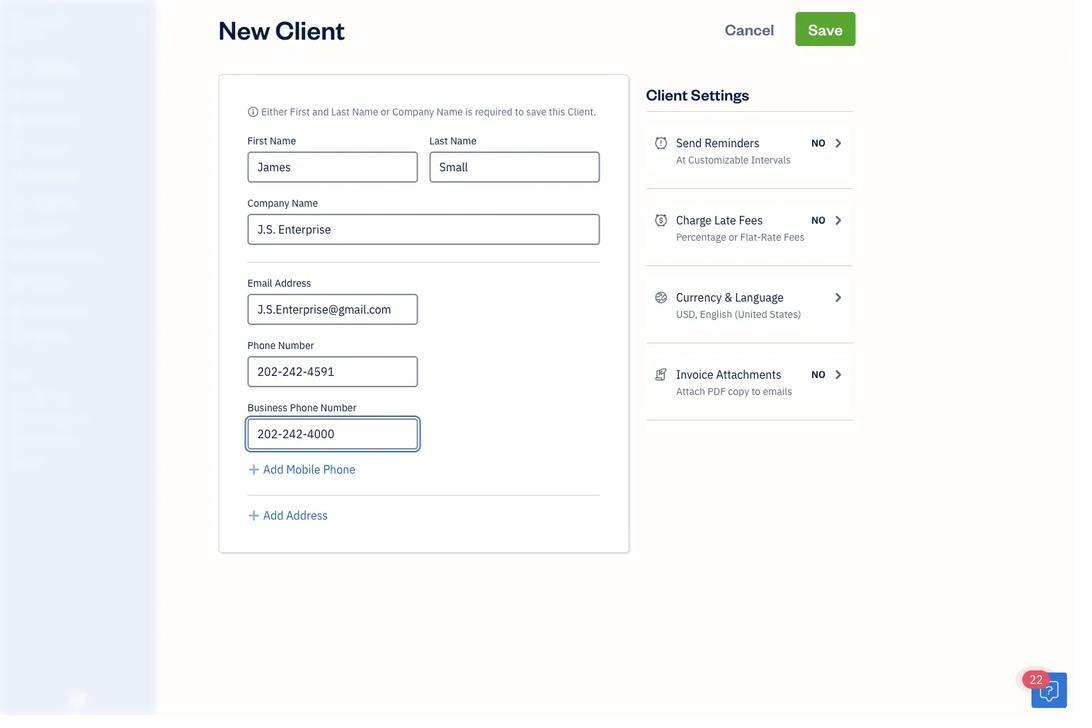 Task type: locate. For each thing, give the bounding box(es) containing it.
plus image for add address
[[247, 507, 260, 524]]

0 horizontal spatial or
[[381, 105, 390, 118]]

name for company name
[[292, 196, 318, 210]]

or right and
[[381, 105, 390, 118]]

company up last name
[[392, 105, 434, 118]]

1 vertical spatial company
[[247, 196, 289, 210]]

payment image
[[9, 169, 26, 183]]

1 horizontal spatial first
[[290, 105, 310, 118]]

2 plus image from the top
[[247, 507, 260, 524]]

1 vertical spatial client
[[646, 84, 688, 104]]

1 horizontal spatial or
[[729, 230, 738, 244]]

flat-
[[740, 230, 761, 244]]

1 vertical spatial address
[[286, 508, 328, 523]]

2 vertical spatial chevronright image
[[831, 366, 844, 383]]

last
[[331, 105, 350, 118], [429, 134, 448, 147]]

fees
[[739, 213, 763, 228], [784, 230, 805, 244]]

0 horizontal spatial company
[[247, 196, 289, 210]]

at
[[676, 153, 686, 166]]

at customizable intervals
[[676, 153, 791, 166]]

0 vertical spatial no
[[811, 136, 826, 149]]

0 vertical spatial company
[[392, 105, 434, 118]]

chevronright image for invoice attachments
[[831, 366, 844, 383]]

attachments
[[716, 367, 781, 382]]

llc
[[50, 12, 69, 27]]

company down first name
[[247, 196, 289, 210]]

to left save
[[515, 105, 524, 118]]

phone
[[247, 339, 276, 352], [290, 401, 318, 414], [323, 462, 355, 477]]

last right and
[[331, 105, 350, 118]]

is
[[465, 105, 473, 118]]

nelson llc owner
[[11, 12, 69, 40]]

first down primary 'image'
[[247, 134, 267, 147]]

number up phone number text box
[[278, 339, 314, 352]]

name down first name text box
[[292, 196, 318, 210]]

client up latereminders image
[[646, 84, 688, 104]]

primary image
[[247, 105, 259, 118]]

2 vertical spatial phone
[[323, 462, 355, 477]]

0 horizontal spatial last
[[331, 105, 350, 118]]

1 vertical spatial chevronright image
[[831, 289, 844, 306]]

number up business phone number text box
[[320, 401, 357, 414]]

1 plus image from the top
[[247, 461, 260, 478]]

bank connections image
[[11, 435, 152, 446]]

add
[[263, 462, 284, 477], [263, 508, 284, 523]]

phone down email
[[247, 339, 276, 352]]

address for email address
[[275, 276, 311, 290]]

name
[[352, 105, 378, 118], [437, 105, 463, 118], [270, 134, 296, 147], [450, 134, 477, 147], [292, 196, 318, 210]]

currency & language
[[676, 290, 784, 305]]

company
[[392, 105, 434, 118], [247, 196, 289, 210]]

2 no from the top
[[811, 213, 826, 227]]

1 vertical spatial or
[[729, 230, 738, 244]]

Company Name text field
[[247, 214, 600, 245]]

add down add mobile phone button
[[263, 508, 284, 523]]

no
[[811, 136, 826, 149], [811, 213, 826, 227], [811, 368, 826, 381]]

either
[[261, 105, 288, 118]]

language
[[735, 290, 784, 305]]

states)
[[770, 308, 801, 321]]

this
[[549, 105, 565, 118]]

0 horizontal spatial client
[[275, 12, 345, 46]]

1 horizontal spatial client
[[646, 84, 688, 104]]

1 add from the top
[[263, 462, 284, 477]]

last down either first and last name or company name is required to save this client.
[[429, 134, 448, 147]]

0 vertical spatial chevronright image
[[831, 212, 844, 229]]

1 vertical spatial number
[[320, 401, 357, 414]]

address right email
[[275, 276, 311, 290]]

plus image
[[247, 461, 260, 478], [247, 507, 260, 524]]

3 no from the top
[[811, 368, 826, 381]]

1 vertical spatial no
[[811, 213, 826, 227]]

new client
[[218, 12, 345, 46]]

to right copy
[[751, 385, 760, 398]]

team members image
[[11, 389, 152, 401]]

1 vertical spatial last
[[429, 134, 448, 147]]

fees right rate
[[784, 230, 805, 244]]

1 vertical spatial plus image
[[247, 507, 260, 524]]

first
[[290, 105, 310, 118], [247, 134, 267, 147]]

or
[[381, 105, 390, 118], [729, 230, 738, 244]]

first left and
[[290, 105, 310, 118]]

address down the add mobile phone
[[286, 508, 328, 523]]

client settings
[[646, 84, 749, 104]]

0 vertical spatial or
[[381, 105, 390, 118]]

client
[[275, 12, 345, 46], [646, 84, 688, 104]]

estimate image
[[9, 115, 26, 130]]

1 vertical spatial add
[[263, 508, 284, 523]]

0 vertical spatial number
[[278, 339, 314, 352]]

plus image left mobile
[[247, 461, 260, 478]]

name down either
[[270, 134, 296, 147]]

no for send reminders
[[811, 136, 826, 149]]

pdf
[[707, 385, 726, 398]]

or left flat-
[[729, 230, 738, 244]]

0 horizontal spatial fees
[[739, 213, 763, 228]]

1 vertical spatial first
[[247, 134, 267, 147]]

address inside button
[[286, 508, 328, 523]]

phone right business
[[290, 401, 318, 414]]

0 vertical spatial plus image
[[247, 461, 260, 478]]

last name
[[429, 134, 477, 147]]

fees up flat-
[[739, 213, 763, 228]]

3 chevronright image from the top
[[831, 366, 844, 383]]

settings image
[[11, 457, 152, 469]]

First Name text field
[[247, 152, 418, 183]]

&
[[724, 290, 732, 305]]

22 button
[[1022, 670, 1067, 708]]

name for first name
[[270, 134, 296, 147]]

address
[[275, 276, 311, 290], [286, 508, 328, 523]]

usd,
[[676, 308, 698, 321]]

0 horizontal spatial phone
[[247, 339, 276, 352]]

2 vertical spatial no
[[811, 368, 826, 381]]

1 chevronright image from the top
[[831, 212, 844, 229]]

add mobile phone button
[[247, 461, 355, 478]]

latereminders image
[[655, 135, 668, 152]]

timer image
[[9, 250, 26, 264]]

1 vertical spatial phone
[[290, 401, 318, 414]]

name left is
[[437, 105, 463, 118]]

chevronright image
[[831, 212, 844, 229], [831, 289, 844, 306], [831, 366, 844, 383]]

plus image left "add address"
[[247, 507, 260, 524]]

add left mobile
[[263, 462, 284, 477]]

phone right mobile
[[323, 462, 355, 477]]

0 vertical spatial first
[[290, 105, 310, 118]]

Email Address text field
[[247, 294, 418, 325]]

client right new
[[275, 12, 345, 46]]

1 vertical spatial to
[[751, 385, 760, 398]]

2 add from the top
[[263, 508, 284, 523]]

to
[[515, 105, 524, 118], [751, 385, 760, 398]]

0 vertical spatial address
[[275, 276, 311, 290]]

2 horizontal spatial phone
[[323, 462, 355, 477]]

1 horizontal spatial fees
[[784, 230, 805, 244]]

email address
[[247, 276, 311, 290]]

1 no from the top
[[811, 136, 826, 149]]

attach pdf copy to emails
[[676, 385, 792, 398]]

0 vertical spatial add
[[263, 462, 284, 477]]

name down is
[[450, 134, 477, 147]]

items and services image
[[11, 412, 152, 423]]

nelson
[[11, 12, 48, 27]]

customizable
[[688, 153, 749, 166]]

address for add address
[[286, 508, 328, 523]]

chevronright image
[[831, 135, 844, 152]]

cancel
[[725, 19, 774, 39]]

0 vertical spatial to
[[515, 105, 524, 118]]

number
[[278, 339, 314, 352], [320, 401, 357, 414]]



Task type: describe. For each thing, give the bounding box(es) containing it.
Phone Number text field
[[247, 356, 418, 387]]

percentage or flat-rate fees
[[676, 230, 805, 244]]

reminders
[[705, 136, 759, 150]]

business
[[247, 401, 288, 414]]

new
[[218, 12, 270, 46]]

main element
[[0, 0, 191, 715]]

add address
[[263, 508, 328, 523]]

invoice image
[[9, 142, 26, 156]]

0 horizontal spatial number
[[278, 339, 314, 352]]

Business Phone Number text field
[[247, 418, 418, 450]]

1 horizontal spatial company
[[392, 105, 434, 118]]

0 vertical spatial client
[[275, 12, 345, 46]]

settings
[[691, 84, 749, 104]]

money image
[[9, 277, 26, 291]]

client.
[[568, 105, 596, 118]]

first name
[[247, 134, 296, 147]]

project image
[[9, 223, 26, 237]]

charge late fees
[[676, 213, 763, 228]]

0 vertical spatial phone
[[247, 339, 276, 352]]

intervals
[[751, 153, 791, 166]]

emails
[[763, 385, 792, 398]]

company name
[[247, 196, 318, 210]]

currency
[[676, 290, 722, 305]]

required
[[475, 105, 513, 118]]

dashboard image
[[9, 62, 26, 76]]

copy
[[728, 385, 749, 398]]

and
[[312, 105, 329, 118]]

save
[[526, 105, 547, 118]]

either first and last name or company name is required to save this client.
[[261, 105, 596, 118]]

1 horizontal spatial number
[[320, 401, 357, 414]]

name for last name
[[450, 134, 477, 147]]

no for charge late fees
[[811, 213, 826, 227]]

resource center badge image
[[1032, 673, 1067, 708]]

22
[[1029, 672, 1043, 687]]

chart image
[[9, 304, 26, 318]]

email
[[247, 276, 272, 290]]

english
[[700, 308, 732, 321]]

latefees image
[[655, 212, 668, 229]]

1 vertical spatial fees
[[784, 230, 805, 244]]

business phone number
[[247, 401, 357, 414]]

1 horizontal spatial last
[[429, 134, 448, 147]]

0 horizontal spatial to
[[515, 105, 524, 118]]

0 vertical spatial last
[[331, 105, 350, 118]]

invoice
[[676, 367, 713, 382]]

owner
[[11, 28, 37, 40]]

Last Name text field
[[429, 152, 600, 183]]

invoices image
[[655, 366, 668, 383]]

add for add mobile phone
[[263, 462, 284, 477]]

percentage
[[676, 230, 726, 244]]

chevronright image for charge late fees
[[831, 212, 844, 229]]

currencyandlanguage image
[[655, 289, 668, 306]]

send reminders
[[676, 136, 759, 150]]

phone number
[[247, 339, 314, 352]]

2 chevronright image from the top
[[831, 289, 844, 306]]

phone inside button
[[323, 462, 355, 477]]

add address button
[[247, 507, 328, 524]]

rate
[[761, 230, 781, 244]]

0 vertical spatial fees
[[739, 213, 763, 228]]

1 horizontal spatial to
[[751, 385, 760, 398]]

save button
[[795, 12, 856, 46]]

name right and
[[352, 105, 378, 118]]

(united
[[735, 308, 767, 321]]

attach
[[676, 385, 705, 398]]

client image
[[9, 88, 26, 103]]

0 horizontal spatial first
[[247, 134, 267, 147]]

no for invoice attachments
[[811, 368, 826, 381]]

report image
[[9, 331, 26, 345]]

charge
[[676, 213, 712, 228]]

add for add address
[[263, 508, 284, 523]]

mobile
[[286, 462, 320, 477]]

freshbooks image
[[67, 692, 89, 709]]

plus image for add mobile phone
[[247, 461, 260, 478]]

invoice attachments
[[676, 367, 781, 382]]

send
[[676, 136, 702, 150]]

1 horizontal spatial phone
[[290, 401, 318, 414]]

cancel button
[[712, 12, 787, 46]]

add mobile phone
[[263, 462, 355, 477]]

late
[[714, 213, 736, 228]]

save
[[808, 19, 843, 39]]

apps image
[[11, 367, 152, 378]]

expense image
[[9, 196, 26, 210]]

usd, english (united states)
[[676, 308, 801, 321]]



Task type: vqa. For each thing, say whether or not it's contained in the screenshot.
Time
no



